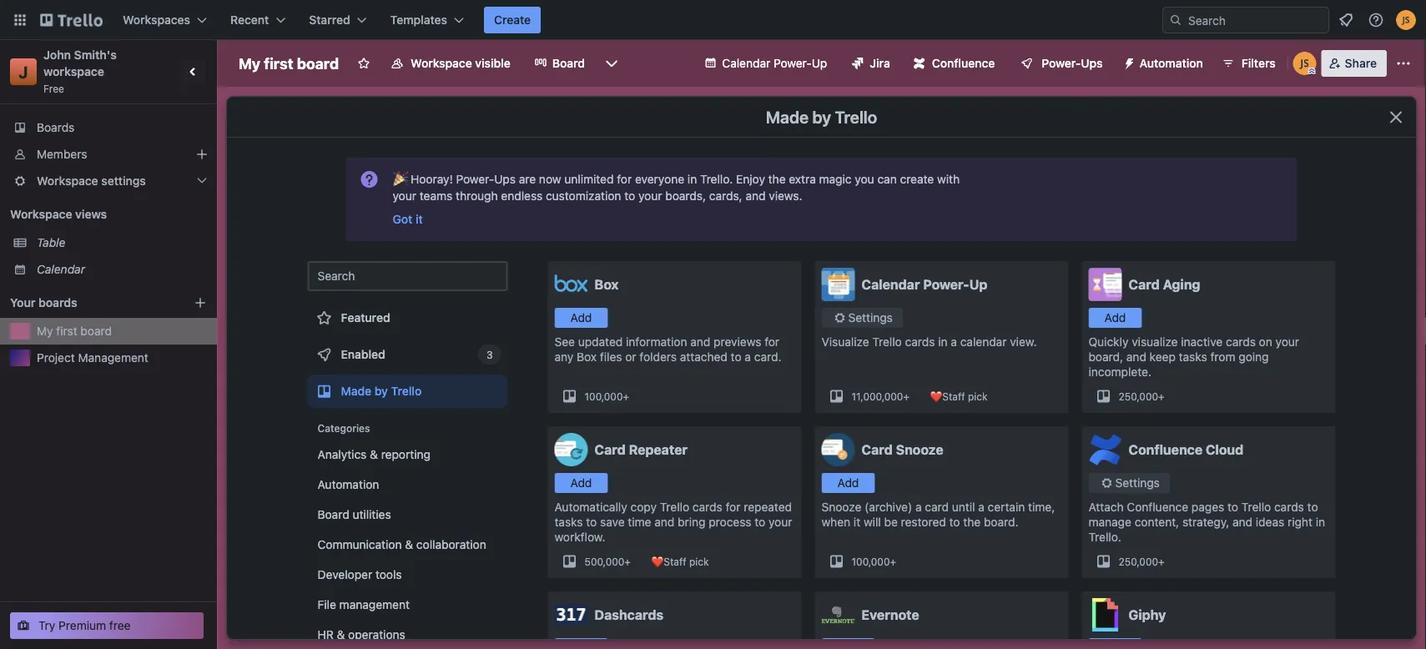 Task type: vqa. For each thing, say whether or not it's contained in the screenshot.


Task type: describe. For each thing, give the bounding box(es) containing it.
boards
[[38, 296, 77, 310]]

+ for box
[[623, 391, 630, 402]]

smith's
[[74, 48, 117, 62]]

premium
[[59, 619, 106, 633]]

try premium free
[[38, 619, 131, 633]]

1 horizontal spatial john smith (johnsmith38824343) image
[[1397, 10, 1417, 30]]

magic
[[820, 172, 852, 186]]

in inside hooray! power-ups are now unlimited for everyone in trello. enjoy the extra magic you can create with your teams through endless customization to your boards, cards, and views.
[[688, 172, 697, 186]]

your inside quickly visualize inactive cards on your board, and keep tasks from going incomplete.
[[1276, 335, 1300, 349]]

through
[[456, 189, 498, 203]]

add button for card repeater
[[555, 473, 608, 493]]

100,000 for box
[[585, 391, 623, 402]]

1 horizontal spatial made by trello
[[766, 107, 878, 126]]

power- inside button
[[1042, 56, 1081, 70]]

0 vertical spatial box
[[595, 277, 619, 293]]

filters button
[[1217, 50, 1281, 77]]

try premium free button
[[10, 613, 204, 640]]

hr & operations
[[318, 628, 406, 642]]

workspace visible
[[411, 56, 511, 70]]

incomplete.
[[1089, 365, 1152, 379]]

card for card aging
[[1129, 277, 1160, 293]]

for inside automatically copy trello cards for repeated tasks to save time and bring process to your workflow.
[[726, 501, 741, 514]]

my first board inside my first board text field
[[239, 54, 339, 72]]

1 vertical spatial board
[[81, 324, 112, 338]]

show menu image
[[1396, 55, 1413, 72]]

11,000,000 +
[[852, 391, 910, 402]]

members link
[[0, 141, 217, 168]]

card for card snooze
[[862, 442, 893, 458]]

1 horizontal spatial in
[[939, 335, 948, 349]]

Board name text field
[[230, 50, 347, 77]]

attached
[[680, 350, 728, 364]]

members
[[37, 147, 87, 161]]

add for card repeater
[[571, 476, 592, 490]]

+ for card aging
[[1159, 391, 1165, 402]]

power-ups
[[1042, 56, 1103, 70]]

to down automatically
[[586, 516, 597, 529]]

1 vertical spatial up
[[970, 277, 988, 293]]

your down everyone
[[639, 189, 662, 203]]

j link
[[10, 58, 37, 85]]

board,
[[1089, 350, 1124, 364]]

my first board link
[[37, 323, 207, 340]]

attach confluence pages to trello cards to manage content, strategy, and ideas right in trello.
[[1089, 501, 1326, 544]]

until
[[952, 501, 976, 514]]

share button
[[1322, 50, 1388, 77]]

2 horizontal spatial calendar
[[862, 277, 920, 293]]

keep
[[1150, 350, 1176, 364]]

customization
[[546, 189, 622, 203]]

in inside attach confluence pages to trello cards to manage content, strategy, and ideas right in trello.
[[1316, 516, 1326, 529]]

power- inside hooray! power-ups are now unlimited for everyone in trello. enjoy the extra magic you can create with your teams through endless customization to your boards, cards, and views.
[[456, 172, 494, 186]]

0 vertical spatial up
[[812, 56, 828, 70]]

to right pages
[[1228, 501, 1239, 514]]

to down repeated
[[755, 516, 766, 529]]

pick for power-
[[969, 391, 988, 402]]

teams
[[420, 189, 453, 203]]

confluence cloud
[[1129, 442, 1244, 458]]

0 horizontal spatial calendar power-up
[[722, 56, 828, 70]]

card snooze
[[862, 442, 944, 458]]

folders
[[640, 350, 677, 364]]

automatically copy trello cards for repeated tasks to save time and bring process to your workflow.
[[555, 501, 793, 544]]

Search text field
[[308, 261, 508, 291]]

confluence button
[[904, 50, 1005, 77]]

1 horizontal spatial by
[[813, 107, 832, 126]]

250,000 + for confluence cloud
[[1119, 556, 1165, 568]]

management
[[78, 351, 148, 365]]

hr
[[318, 628, 334, 642]]

dashcards
[[595, 607, 664, 623]]

my inside text field
[[239, 54, 261, 72]]

1 vertical spatial by
[[375, 384, 388, 398]]

and inside automatically copy trello cards for repeated tasks to save time and bring process to your workflow.
[[655, 516, 675, 529]]

developer tools
[[318, 568, 402, 582]]

file
[[318, 598, 336, 612]]

calendar inside calendar link
[[37, 263, 85, 276]]

card aging
[[1129, 277, 1201, 293]]

a right until
[[979, 501, 985, 514]]

save
[[600, 516, 625, 529]]

tools
[[376, 568, 402, 582]]

0 horizontal spatial made by trello
[[341, 384, 422, 398]]

repeated
[[744, 501, 792, 514]]

3
[[487, 349, 493, 361]]

from
[[1211, 350, 1236, 364]]

jira icon image
[[852, 58, 864, 69]]

recent
[[230, 13, 269, 27]]

calendar
[[961, 335, 1007, 349]]

workspace settings button
[[0, 168, 217, 195]]

going
[[1239, 350, 1270, 364]]

0 vertical spatial snooze
[[896, 442, 944, 458]]

developer tools link
[[308, 562, 508, 589]]

featured link
[[308, 301, 508, 335]]

file management link
[[308, 592, 508, 619]]

cards inside attach confluence pages to trello cards to manage content, strategy, and ideas right in trello.
[[1275, 501, 1305, 514]]

primary element
[[0, 0, 1427, 40]]

+ for confluence cloud
[[1159, 556, 1165, 568]]

visualize trello cards in a calendar view.
[[822, 335, 1037, 349]]

now
[[539, 172, 561, 186]]

❤️ for repeater
[[651, 556, 661, 568]]

100,000 for card snooze
[[852, 556, 890, 568]]

star or unstar board image
[[357, 57, 371, 70]]

board utilities link
[[308, 502, 508, 528]]

try
[[38, 619, 55, 633]]

ups inside hooray! power-ups are now unlimited for everyone in trello. enjoy the extra magic you can create with your teams through endless customization to your boards, cards, and views.
[[494, 172, 516, 186]]

j
[[19, 62, 28, 81]]

categories
[[318, 422, 370, 434]]

create button
[[484, 7, 541, 33]]

confluence icon image
[[914, 58, 926, 69]]

developer
[[318, 568, 373, 582]]

settings
[[101, 174, 146, 188]]

are
[[519, 172, 536, 186]]

power-ups button
[[1009, 50, 1113, 77]]

see
[[555, 335, 575, 349]]

see updated information and previews for any box files or folders attached to a card.
[[555, 335, 782, 364]]

search image
[[1170, 13, 1183, 27]]

250,000 + for card aging
[[1119, 391, 1165, 402]]

be
[[885, 516, 898, 529]]

sm image
[[832, 310, 849, 326]]

communication & collaboration link
[[308, 532, 508, 559]]

with
[[938, 172, 960, 186]]

views.
[[769, 189, 803, 203]]

+ down time
[[625, 556, 631, 568]]

files
[[600, 350, 622, 364]]

everyone
[[635, 172, 685, 186]]

templates button
[[380, 7, 474, 33]]

visualize
[[1132, 335, 1178, 349]]

for inside hooray! power-ups are now unlimited for everyone in trello. enjoy the extra magic you can create with your teams through endless customization to your boards, cards, and views.
[[617, 172, 632, 186]]

for inside see updated information and previews for any box files or folders attached to a card.
[[765, 335, 780, 349]]

trello down "jira icon"
[[835, 107, 878, 126]]

snooze inside snooze (archive) a card until a certain time, when it will be restored to the board.
[[822, 501, 862, 514]]

board.
[[984, 516, 1019, 529]]

inactive
[[1182, 335, 1223, 349]]

tasks inside quickly visualize inactive cards on your board, and keep tasks from going incomplete.
[[1179, 350, 1208, 364]]

can
[[878, 172, 897, 186]]

settings link for confluence
[[1089, 473, 1170, 493]]

500,000
[[585, 556, 625, 568]]

confluence for confluence cloud
[[1129, 442, 1203, 458]]

sm image for automation button
[[1117, 50, 1140, 73]]

0 horizontal spatial my
[[37, 324, 53, 338]]

the inside snooze (archive) a card until a certain time, when it will be restored to the board.
[[964, 516, 981, 529]]

on
[[1260, 335, 1273, 349]]

boards link
[[0, 114, 217, 141]]

ups inside button
[[1081, 56, 1103, 70]]

communication
[[318, 538, 402, 552]]

❤️ staff pick for repeater
[[651, 556, 709, 568]]

trello. inside attach confluence pages to trello cards to manage content, strategy, and ideas right in trello.
[[1089, 531, 1122, 544]]

& for analytics
[[370, 448, 378, 462]]

free
[[109, 619, 131, 633]]

& for communication
[[405, 538, 413, 552]]

hooray! power-ups are now unlimited for everyone in trello. enjoy the extra magic you can create with your teams through endless customization to your boards, cards, and views.
[[393, 172, 960, 203]]

❤️ staff pick for power-
[[930, 391, 988, 402]]

board link
[[524, 50, 595, 77]]

visualize
[[822, 335, 870, 349]]



Task type: locate. For each thing, give the bounding box(es) containing it.
card left the aging
[[1129, 277, 1160, 293]]

1 horizontal spatial settings link
[[1089, 473, 1170, 493]]

2 vertical spatial confluence
[[1127, 501, 1189, 514]]

your right on
[[1276, 335, 1300, 349]]

it inside got it button
[[416, 212, 423, 226]]

giphy
[[1129, 607, 1167, 623]]

0 horizontal spatial first
[[56, 324, 77, 338]]

got it
[[393, 212, 423, 226]]

0 vertical spatial trello.
[[700, 172, 733, 186]]

cards up going
[[1226, 335, 1256, 349]]

1 vertical spatial pick
[[690, 556, 709, 568]]

confluence right confluence icon at top right
[[932, 56, 995, 70]]

calendar down table
[[37, 263, 85, 276]]

0 horizontal spatial automation
[[318, 478, 379, 492]]

0 horizontal spatial card
[[595, 442, 626, 458]]

1 vertical spatial &
[[405, 538, 413, 552]]

1 vertical spatial my
[[37, 324, 53, 338]]

trello right "visualize"
[[873, 335, 902, 349]]

1 vertical spatial the
[[964, 516, 981, 529]]

copy
[[631, 501, 657, 514]]

1 horizontal spatial 100,000
[[852, 556, 890, 568]]

add button for card snooze
[[822, 473, 875, 493]]

for
[[617, 172, 632, 186], [765, 335, 780, 349], [726, 501, 741, 514]]

1 vertical spatial 250,000 +
[[1119, 556, 1165, 568]]

250,000 for card aging
[[1119, 391, 1159, 402]]

john smith (johnsmith38824343) image
[[1397, 10, 1417, 30], [1294, 52, 1317, 75]]

1 vertical spatial ups
[[494, 172, 516, 186]]

extra
[[789, 172, 816, 186]]

workspace down templates popup button
[[411, 56, 472, 70]]

1 vertical spatial 250,000
[[1119, 556, 1159, 568]]

board inside text field
[[297, 54, 339, 72]]

1 horizontal spatial made
[[766, 107, 809, 126]]

board left customize views icon on the top of the page
[[552, 56, 585, 70]]

starred button
[[299, 7, 377, 33]]

1 horizontal spatial ups
[[1081, 56, 1103, 70]]

automation down search icon
[[1140, 56, 1204, 70]]

first down recent 'popup button'
[[264, 54, 294, 72]]

a left calendar
[[951, 335, 958, 349]]

2 vertical spatial &
[[337, 628, 345, 642]]

a down previews
[[745, 350, 751, 364]]

to
[[625, 189, 636, 203], [731, 350, 742, 364], [1228, 501, 1239, 514], [1308, 501, 1319, 514], [586, 516, 597, 529], [755, 516, 766, 529], [950, 516, 961, 529]]

automation inside button
[[1140, 56, 1204, 70]]

automatically
[[555, 501, 628, 514]]

my first board down your boards with 2 items element
[[37, 324, 112, 338]]

calendar power-up
[[722, 56, 828, 70], [862, 277, 988, 293]]

confluence inside 'confluence' "button"
[[932, 56, 995, 70]]

confluence for confluence
[[932, 56, 995, 70]]

🎉
[[393, 172, 411, 186]]

100,000 down files
[[585, 391, 623, 402]]

a up the restored in the bottom right of the page
[[916, 501, 922, 514]]

0 vertical spatial workspace
[[411, 56, 472, 70]]

card
[[1129, 277, 1160, 293], [595, 442, 626, 458], [862, 442, 893, 458]]

1 horizontal spatial ❤️ staff pick
[[930, 391, 988, 402]]

100,000 + for card snooze
[[852, 556, 897, 568]]

got
[[393, 212, 413, 226]]

when
[[822, 516, 851, 529]]

0 vertical spatial confluence
[[932, 56, 995, 70]]

john smith (johnsmith38824343) image right open information menu icon
[[1397, 10, 1417, 30]]

recent button
[[220, 7, 296, 33]]

0 vertical spatial tasks
[[1179, 350, 1208, 364]]

information
[[626, 335, 688, 349]]

2 250,000 + from the top
[[1119, 556, 1165, 568]]

pick
[[969, 391, 988, 402], [690, 556, 709, 568]]

tasks inside automatically copy trello cards for repeated tasks to save time and bring process to your workflow.
[[555, 516, 583, 529]]

free
[[43, 83, 64, 94]]

0 horizontal spatial tasks
[[555, 516, 583, 529]]

your
[[10, 296, 35, 310]]

workspaces
[[123, 13, 190, 27]]

add for card aging
[[1105, 311, 1127, 325]]

tasks down inactive
[[1179, 350, 1208, 364]]

endless
[[501, 189, 543, 203]]

1 horizontal spatial tasks
[[1179, 350, 1208, 364]]

0 horizontal spatial ups
[[494, 172, 516, 186]]

workspace
[[411, 56, 472, 70], [37, 174, 98, 188], [10, 207, 72, 221]]

1 horizontal spatial snooze
[[896, 442, 944, 458]]

add button up the quickly on the right of the page
[[1089, 308, 1143, 328]]

0 vertical spatial 100,000 +
[[585, 391, 630, 402]]

calendar up visualize trello cards in a calendar view.
[[862, 277, 920, 293]]

your
[[393, 189, 417, 203], [639, 189, 662, 203], [1276, 335, 1300, 349], [769, 516, 793, 529]]

2 vertical spatial in
[[1316, 516, 1326, 529]]

and inside quickly visualize inactive cards on your board, and keep tasks from going incomplete.
[[1127, 350, 1147, 364]]

evernote
[[862, 607, 920, 623]]

workspaces button
[[113, 7, 217, 33]]

a inside see updated information and previews for any box files or folders attached to a card.
[[745, 350, 751, 364]]

to down previews
[[731, 350, 742, 364]]

and inside hooray! power-ups are now unlimited for everyone in trello. enjoy the extra magic you can create with your teams through endless customization to your boards, cards, and views.
[[746, 189, 766, 203]]

0 vertical spatial in
[[688, 172, 697, 186]]

0 horizontal spatial board
[[318, 508, 350, 522]]

to down everyone
[[625, 189, 636, 203]]

your down repeated
[[769, 516, 793, 529]]

my down recent at the left of page
[[239, 54, 261, 72]]

0 horizontal spatial up
[[812, 56, 828, 70]]

1 horizontal spatial automation
[[1140, 56, 1204, 70]]

my first board down recent 'popup button'
[[239, 54, 339, 72]]

staff for power-
[[943, 391, 966, 402]]

0 horizontal spatial by
[[375, 384, 388, 398]]

calendar power-up down the primary element
[[722, 56, 828, 70]]

open information menu image
[[1368, 12, 1385, 28]]

your inside automatically copy trello cards for repeated tasks to save time and bring process to your workflow.
[[769, 516, 793, 529]]

confluence
[[932, 56, 995, 70], [1129, 442, 1203, 458], [1127, 501, 1189, 514]]

your boards with 2 items element
[[10, 293, 169, 313]]

to up right
[[1308, 501, 1319, 514]]

tada! image
[[393, 172, 411, 186]]

add button for card aging
[[1089, 308, 1143, 328]]

❤️ staff pick down automatically copy trello cards for repeated tasks to save time and bring process to your workflow.
[[651, 556, 709, 568]]

management
[[340, 598, 410, 612]]

ideas
[[1256, 516, 1285, 529]]

by down the enabled at the bottom of the page
[[375, 384, 388, 398]]

add button up when
[[822, 473, 875, 493]]

1 horizontal spatial sm image
[[1117, 50, 1140, 73]]

0 vertical spatial staff
[[943, 391, 966, 402]]

the down until
[[964, 516, 981, 529]]

first inside text field
[[264, 54, 294, 72]]

0 horizontal spatial john smith (johnsmith38824343) image
[[1294, 52, 1317, 75]]

1 vertical spatial automation
[[318, 478, 379, 492]]

this member is an admin of this board. image
[[1309, 68, 1316, 75]]

0 vertical spatial john smith (johnsmith38824343) image
[[1397, 10, 1417, 30]]

jira button
[[842, 50, 901, 77]]

1 250,000 + from the top
[[1119, 391, 1165, 402]]

staff down visualize trello cards in a calendar view.
[[943, 391, 966, 402]]

add for box
[[571, 311, 592, 325]]

0 horizontal spatial for
[[617, 172, 632, 186]]

0 horizontal spatial trello.
[[700, 172, 733, 186]]

it inside snooze (archive) a card until a certain time, when it will be restored to the board.
[[854, 516, 861, 529]]

1 vertical spatial workspace
[[37, 174, 98, 188]]

0 vertical spatial for
[[617, 172, 632, 186]]

automation up board utilities
[[318, 478, 379, 492]]

made down calendar power-up link
[[766, 107, 809, 126]]

& down board utilities link
[[405, 538, 413, 552]]

cards inside quickly visualize inactive cards on your board, and keep tasks from going incomplete.
[[1226, 335, 1256, 349]]

+ down content,
[[1159, 556, 1165, 568]]

0 horizontal spatial sm image
[[1099, 475, 1116, 492]]

workspace inside dropdown button
[[37, 174, 98, 188]]

share
[[1346, 56, 1378, 70]]

0 vertical spatial my
[[239, 54, 261, 72]]

sm image inside automation button
[[1117, 50, 1140, 73]]

0 vertical spatial sm image
[[1117, 50, 1140, 73]]

250,000 for confluence cloud
[[1119, 556, 1159, 568]]

❤️ for power-
[[930, 391, 940, 402]]

0 vertical spatial board
[[552, 56, 585, 70]]

250,000 down incomplete.
[[1119, 391, 1159, 402]]

250,000 + down incomplete.
[[1119, 391, 1165, 402]]

project management
[[37, 351, 148, 365]]

1 vertical spatial box
[[577, 350, 597, 364]]

enjoy
[[736, 172, 766, 186]]

tasks up workflow.
[[555, 516, 583, 529]]

box down updated on the left bottom
[[577, 350, 597, 364]]

2 vertical spatial for
[[726, 501, 741, 514]]

pick down calendar
[[969, 391, 988, 402]]

1 vertical spatial staff
[[664, 556, 687, 568]]

add up automatically
[[571, 476, 592, 490]]

it left will
[[854, 516, 861, 529]]

for left everyone
[[617, 172, 632, 186]]

snooze (archive) a card until a certain time, when it will be restored to the board.
[[822, 501, 1055, 529]]

2 horizontal spatial in
[[1316, 516, 1326, 529]]

enabled
[[341, 348, 385, 362]]

card down 11,000,000
[[862, 442, 893, 458]]

250,000 down content,
[[1119, 556, 1159, 568]]

board for board
[[552, 56, 585, 70]]

0 horizontal spatial staff
[[664, 556, 687, 568]]

to inside snooze (archive) a card until a certain time, when it will be restored to the board.
[[950, 516, 961, 529]]

got it button
[[393, 211, 423, 228]]

settings for confluence cloud
[[1116, 476, 1160, 490]]

manage
[[1089, 516, 1132, 529]]

sm image
[[1117, 50, 1140, 73], [1099, 475, 1116, 492]]

cards up bring
[[693, 501, 723, 514]]

1 vertical spatial it
[[854, 516, 861, 529]]

customize views image
[[604, 55, 620, 72]]

add up when
[[838, 476, 859, 490]]

back to home image
[[40, 7, 103, 33]]

or
[[626, 350, 637, 364]]

add up the quickly on the right of the page
[[1105, 311, 1127, 325]]

in up boards,
[[688, 172, 697, 186]]

up up calendar
[[970, 277, 988, 293]]

add button for box
[[555, 308, 608, 328]]

sm image for confluence's settings link
[[1099, 475, 1116, 492]]

workspace for workspace visible
[[411, 56, 472, 70]]

right
[[1288, 516, 1313, 529]]

in left calendar
[[939, 335, 948, 349]]

snooze up when
[[822, 501, 862, 514]]

trello. down manage
[[1089, 531, 1122, 544]]

+ for card snooze
[[890, 556, 897, 568]]

and right time
[[655, 516, 675, 529]]

my down your boards
[[37, 324, 53, 338]]

1 horizontal spatial my first board
[[239, 54, 339, 72]]

confluence inside attach confluence pages to trello cards to manage content, strategy, and ideas right in trello.
[[1127, 501, 1189, 514]]

sm image right power-ups
[[1117, 50, 1140, 73]]

box
[[595, 277, 619, 293], [577, 350, 597, 364]]

250,000
[[1119, 391, 1159, 402], [1119, 556, 1159, 568]]

0 vertical spatial board
[[297, 54, 339, 72]]

trello. inside hooray! power-ups are now unlimited for everyone in trello. enjoy the extra magic you can create with your teams through endless customization to your boards, cards, and views.
[[700, 172, 733, 186]]

to inside hooray! power-ups are now unlimited for everyone in trello. enjoy the extra magic you can create with your teams through endless customization to your boards, cards, and views.
[[625, 189, 636, 203]]

content,
[[1135, 516, 1180, 529]]

reporting
[[381, 448, 431, 462]]

1 horizontal spatial board
[[552, 56, 585, 70]]

featured
[[341, 311, 390, 325]]

made down the enabled at the bottom of the page
[[341, 384, 372, 398]]

aging
[[1163, 277, 1201, 293]]

1 vertical spatial first
[[56, 324, 77, 338]]

1 vertical spatial tasks
[[555, 516, 583, 529]]

0 horizontal spatial ❤️
[[651, 556, 661, 568]]

0 vertical spatial the
[[769, 172, 786, 186]]

1 250,000 from the top
[[1119, 391, 1159, 402]]

0 vertical spatial settings
[[849, 311, 893, 325]]

will
[[864, 516, 881, 529]]

it right got
[[416, 212, 423, 226]]

up left "jira icon"
[[812, 56, 828, 70]]

100,000 + down will
[[852, 556, 897, 568]]

hr & operations link
[[308, 622, 508, 649]]

updated
[[578, 335, 623, 349]]

cards up right
[[1275, 501, 1305, 514]]

1 vertical spatial made by trello
[[341, 384, 422, 398]]

1 vertical spatial 100,000 +
[[852, 556, 897, 568]]

card left repeater
[[595, 442, 626, 458]]

settings for calendar power-up
[[849, 311, 893, 325]]

utilities
[[353, 508, 391, 522]]

analytics & reporting
[[318, 448, 431, 462]]

analytics & reporting link
[[308, 442, 508, 468]]

project management link
[[37, 350, 207, 367]]

first up project
[[56, 324, 77, 338]]

calendar power-up up visualize trello cards in a calendar view.
[[862, 277, 988, 293]]

file management
[[318, 598, 410, 612]]

my
[[239, 54, 261, 72], [37, 324, 53, 338]]

0 horizontal spatial my first board
[[37, 324, 112, 338]]

the inside hooray! power-ups are now unlimited for everyone in trello. enjoy the extra magic you can create with your teams through endless customization to your boards, cards, and views.
[[769, 172, 786, 186]]

+ down keep
[[1159, 391, 1165, 402]]

0 horizontal spatial settings
[[849, 311, 893, 325]]

john smith (johnsmith38824343) image right filters
[[1294, 52, 1317, 75]]

1 horizontal spatial the
[[964, 516, 981, 529]]

attach
[[1089, 501, 1124, 514]]

0 horizontal spatial in
[[688, 172, 697, 186]]

1 horizontal spatial for
[[726, 501, 741, 514]]

& right analytics
[[370, 448, 378, 462]]

workspace settings
[[37, 174, 146, 188]]

bring
[[678, 516, 706, 529]]

and up attached
[[691, 335, 711, 349]]

calendar link
[[37, 261, 207, 278]]

0 vertical spatial ❤️
[[930, 391, 940, 402]]

add button up automatically
[[555, 473, 608, 493]]

2 250,000 from the top
[[1119, 556, 1159, 568]]

board up project management
[[81, 324, 112, 338]]

2 horizontal spatial &
[[405, 538, 413, 552]]

the up views.
[[769, 172, 786, 186]]

ups left automation button
[[1081, 56, 1103, 70]]

sm image inside settings link
[[1099, 475, 1116, 492]]

2 vertical spatial workspace
[[10, 207, 72, 221]]

automation button
[[1117, 50, 1214, 77]]

pick for repeater
[[690, 556, 709, 568]]

0 notifications image
[[1337, 10, 1357, 30]]

& for hr
[[337, 628, 345, 642]]

made by trello
[[766, 107, 878, 126], [341, 384, 422, 398]]

1 horizontal spatial calendar
[[722, 56, 771, 70]]

by up magic
[[813, 107, 832, 126]]

trello up reporting
[[391, 384, 422, 398]]

workspace inside button
[[411, 56, 472, 70]]

settings
[[849, 311, 893, 325], [1116, 476, 1160, 490]]

certain
[[988, 501, 1026, 514]]

workspace navigation collapse icon image
[[182, 60, 205, 83]]

filters
[[1242, 56, 1276, 70]]

0 horizontal spatial snooze
[[822, 501, 862, 514]]

and inside attach confluence pages to trello cards to manage content, strategy, and ideas right in trello.
[[1233, 516, 1253, 529]]

for up process
[[726, 501, 741, 514]]

card for card repeater
[[595, 442, 626, 458]]

previews
[[714, 335, 762, 349]]

board
[[552, 56, 585, 70], [318, 508, 350, 522]]

0 horizontal spatial 100,000 +
[[585, 391, 630, 402]]

you
[[855, 172, 875, 186]]

1 horizontal spatial up
[[970, 277, 988, 293]]

board utilities
[[318, 508, 391, 522]]

0 vertical spatial by
[[813, 107, 832, 126]]

0 horizontal spatial it
[[416, 212, 423, 226]]

workspace for workspace views
[[10, 207, 72, 221]]

visible
[[475, 56, 511, 70]]

0 vertical spatial first
[[264, 54, 294, 72]]

1 horizontal spatial settings
[[1116, 476, 1160, 490]]

1 vertical spatial sm image
[[1099, 475, 1116, 492]]

❤️ right 11,000,000 +
[[930, 391, 940, 402]]

settings up "visualize"
[[849, 311, 893, 325]]

trello.
[[700, 172, 733, 186], [1089, 531, 1122, 544]]

2 horizontal spatial for
[[765, 335, 780, 349]]

settings link for calendar
[[822, 308, 903, 328]]

made by trello link
[[308, 375, 508, 408]]

Search field
[[1183, 8, 1329, 33]]

board for board utilities
[[318, 508, 350, 522]]

0 vertical spatial 250,000 +
[[1119, 391, 1165, 402]]

cards left calendar
[[906, 335, 935, 349]]

1 vertical spatial for
[[765, 335, 780, 349]]

your down the 🎉
[[393, 189, 417, 203]]

1 vertical spatial calendar power-up
[[862, 277, 988, 293]]

add board image
[[194, 296, 207, 310]]

staff for repeater
[[664, 556, 687, 568]]

restored
[[901, 516, 947, 529]]

1 vertical spatial ❤️
[[651, 556, 661, 568]]

workspace up table
[[10, 207, 72, 221]]

1 vertical spatial trello.
[[1089, 531, 1122, 544]]

add for card snooze
[[838, 476, 859, 490]]

workspace down the members
[[37, 174, 98, 188]]

1 vertical spatial ❤️ staff pick
[[651, 556, 709, 568]]

and inside see updated information and previews for any box files or folders attached to a card.
[[691, 335, 711, 349]]

to inside see updated information and previews for any box files or folders attached to a card.
[[731, 350, 742, 364]]

& right 'hr'
[[337, 628, 345, 642]]

0 horizontal spatial board
[[81, 324, 112, 338]]

1 vertical spatial in
[[939, 335, 948, 349]]

trello inside attach confluence pages to trello cards to manage content, strategy, and ideas right in trello.
[[1242, 501, 1272, 514]]

cards inside automatically copy trello cards for repeated tasks to save time and bring process to your workflow.
[[693, 501, 723, 514]]

❤️ down time
[[651, 556, 661, 568]]

made inside made by trello link
[[341, 384, 372, 398]]

settings up the attach
[[1116, 476, 1160, 490]]

board
[[297, 54, 339, 72], [81, 324, 112, 338]]

trello up ideas
[[1242, 501, 1272, 514]]

250,000 + down content,
[[1119, 556, 1165, 568]]

trello. up "cards,"
[[700, 172, 733, 186]]

trello inside automatically copy trello cards for repeated tasks to save time and bring process to your workflow.
[[660, 501, 690, 514]]

add up see at the bottom of page
[[571, 311, 592, 325]]

0 vertical spatial made
[[766, 107, 809, 126]]

❤️ staff pick down calendar
[[930, 391, 988, 402]]

0 horizontal spatial made
[[341, 384, 372, 398]]

cards
[[906, 335, 935, 349], [1226, 335, 1256, 349], [693, 501, 723, 514], [1275, 501, 1305, 514]]

100,000 + for box
[[585, 391, 630, 402]]

0 vertical spatial settings link
[[822, 308, 903, 328]]

0 vertical spatial ups
[[1081, 56, 1103, 70]]

box up updated on the left bottom
[[595, 277, 619, 293]]

workspace for workspace settings
[[37, 174, 98, 188]]

confluence left cloud
[[1129, 442, 1203, 458]]

box inside see updated information and previews for any box files or folders attached to a card.
[[577, 350, 597, 364]]

11,000,000
[[852, 391, 904, 402]]

and down enjoy
[[746, 189, 766, 203]]

and up incomplete.
[[1127, 350, 1147, 364]]

100,000
[[585, 391, 623, 402], [852, 556, 890, 568]]

project
[[37, 351, 75, 365]]

+ up card snooze
[[904, 391, 910, 402]]

calendar inside calendar power-up link
[[722, 56, 771, 70]]

1 horizontal spatial calendar power-up
[[862, 277, 988, 293]]

it
[[416, 212, 423, 226], [854, 516, 861, 529]]

my first board inside my first board link
[[37, 324, 112, 338]]

settings link up the attach
[[1089, 473, 1170, 493]]



